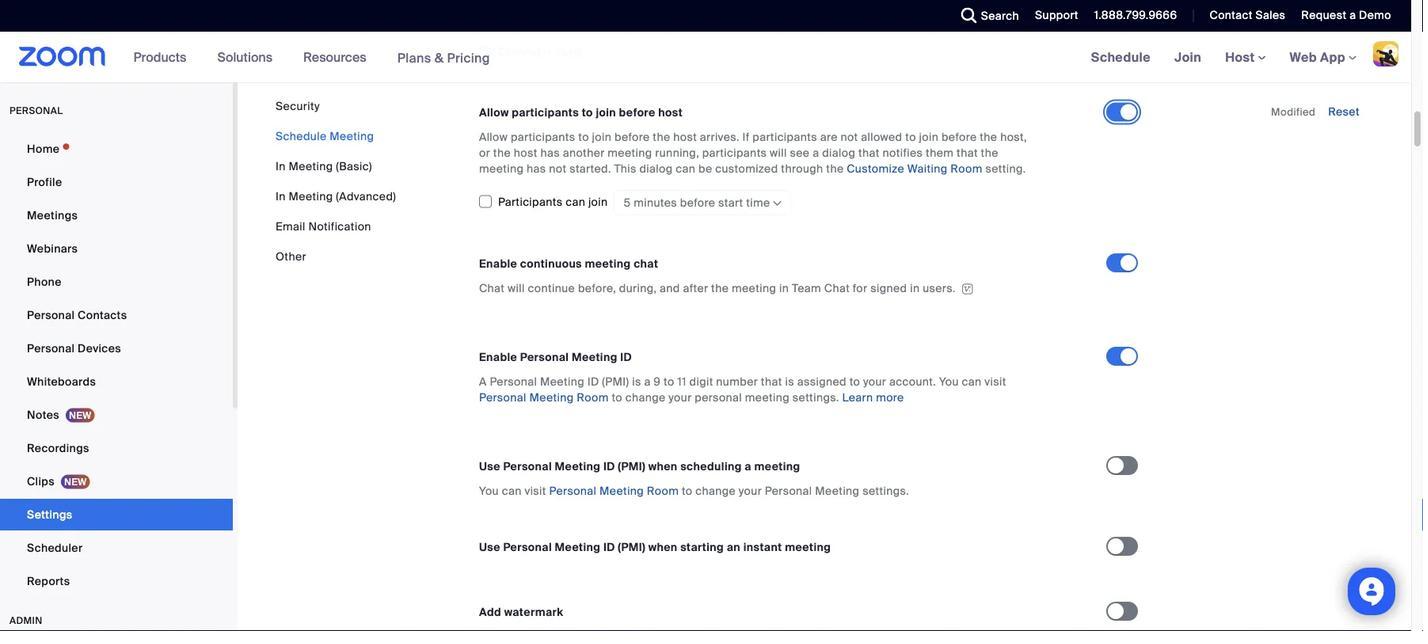 Task type: locate. For each thing, give the bounding box(es) containing it.
1 enable from the top
[[479, 256, 517, 271]]

1 vertical spatial schedule
[[276, 129, 327, 143]]

1 horizontal spatial dialog
[[822, 146, 856, 160]]

a left "demo"
[[1350, 8, 1356, 23]]

room down use personal meeting id (pmi) when scheduling a meeting
[[647, 483, 679, 498]]

0 vertical spatial allow
[[479, 105, 509, 120]]

use personal meeting id (pmi) when scheduling a meeting
[[479, 459, 801, 474]]

2 use from the top
[[479, 540, 501, 554]]

(pmi)
[[602, 374, 629, 389], [618, 459, 646, 474], [618, 540, 646, 554]]

0 vertical spatial (pmi)
[[602, 374, 629, 389]]

room down enable personal meeting id
[[577, 390, 609, 405]]

1 when from the top
[[649, 459, 678, 474]]

1 horizontal spatial settings.
[[863, 483, 909, 498]]

1.888.799.9666 button up schedule link
[[1095, 8, 1177, 23]]

computer audio
[[498, 44, 586, 59]]

1 vertical spatial in
[[276, 189, 286, 204]]

not right are
[[841, 130, 858, 145]]

schedule inside meetings navigation
[[1091, 49, 1151, 65]]

allow participants to join before host
[[479, 105, 683, 120]]

(basic)
[[336, 159, 372, 173]]

is
[[632, 374, 641, 389], [785, 374, 794, 389]]

personal
[[10, 105, 63, 117]]

1.888.799.9666 button up the join
[[1083, 0, 1181, 32]]

in meeting (basic)
[[276, 159, 372, 173]]

another
[[563, 146, 605, 160]]

1 vertical spatial when
[[649, 540, 678, 554]]

is left assigned
[[785, 374, 794, 389]]

support link
[[1023, 0, 1083, 32], [1035, 8, 1079, 23]]

to
[[582, 105, 593, 120], [578, 130, 589, 145], [906, 130, 916, 145], [664, 374, 675, 389], [850, 374, 860, 389], [612, 390, 623, 405], [682, 483, 693, 498]]

change down 9
[[626, 390, 666, 405]]

0 horizontal spatial in
[[779, 281, 789, 295]]

0 vertical spatial your
[[863, 374, 887, 389]]

contact sales link
[[1198, 0, 1290, 32], [1210, 8, 1286, 23]]

1 vertical spatial change
[[696, 483, 736, 498]]

solutions
[[217, 49, 273, 65]]

the right after
[[711, 281, 729, 295]]

1 vertical spatial has
[[527, 162, 546, 176]]

1 vertical spatial use
[[479, 540, 501, 554]]

0 horizontal spatial chat
[[479, 281, 505, 295]]

join
[[1175, 49, 1202, 65]]

not
[[841, 130, 858, 145], [549, 162, 567, 176]]

change down scheduling
[[696, 483, 736, 498]]

0 vertical spatial will
[[770, 146, 787, 160]]

enable left continuous
[[479, 256, 517, 271]]

schedule meeting link
[[276, 129, 374, 143]]

0 horizontal spatial not
[[549, 162, 567, 176]]

id inside a personal meeting id (pmi) is a 9 to 11 digit number that is assigned to your account. you can visit personal meeting room to change your personal meeting settings. learn more
[[588, 374, 599, 389]]

1 in from the top
[[276, 159, 286, 173]]

products button
[[134, 32, 194, 82]]

personal meeting room link for to change your personal meeting settings.
[[549, 483, 679, 498]]

will left see
[[770, 146, 787, 160]]

0 vertical spatial schedule
[[1091, 49, 1151, 65]]

phone
[[27, 274, 62, 289]]

when up you can visit personal meeting room to change your personal meeting settings.
[[649, 459, 678, 474]]

0 vertical spatial in
[[276, 159, 286, 173]]

started.
[[570, 162, 611, 176]]

a right scheduling
[[745, 459, 752, 474]]

0 horizontal spatial schedule
[[276, 129, 327, 143]]

1 allow from the top
[[479, 105, 509, 120]]

arrives.
[[700, 130, 740, 145]]

(pmi) up you can visit personal meeting room to change your personal meeting settings.
[[618, 459, 646, 474]]

chat will continue before, during, and after the meeting in team chat for signed in users. application
[[479, 280, 1034, 296]]

devices
[[78, 341, 121, 356]]

when for scheduling
[[649, 459, 678, 474]]

participants
[[512, 105, 579, 120], [511, 130, 576, 145], [753, 130, 817, 145], [702, 146, 767, 160]]

0 vertical spatial use
[[479, 459, 501, 474]]

use personal meeting id (pmi) when starting an instant meeting
[[479, 540, 831, 554]]

1 vertical spatial room
[[577, 390, 609, 405]]

personal inside "link"
[[27, 308, 75, 322]]

personal
[[27, 308, 75, 322], [27, 341, 75, 356], [520, 350, 569, 364], [490, 374, 537, 389], [479, 390, 527, 405], [503, 459, 552, 474], [549, 483, 597, 498], [765, 483, 812, 498], [503, 540, 552, 554]]

schedule
[[1091, 49, 1151, 65], [276, 129, 327, 143]]

5
[[624, 195, 631, 210]]

in
[[276, 159, 286, 173], [276, 189, 286, 204]]

home
[[27, 141, 60, 156]]

enable continuous meeting chat
[[479, 256, 658, 271]]

and
[[660, 281, 680, 295]]

2 vertical spatial your
[[739, 483, 762, 498]]

0 vertical spatial you
[[939, 374, 959, 389]]

the up setting.
[[981, 146, 999, 160]]

instant
[[744, 540, 782, 554]]

(pmi) for scheduling
[[618, 459, 646, 474]]

in for in meeting (advanced)
[[276, 189, 286, 204]]

web
[[1290, 49, 1317, 65]]

computer
[[498, 44, 553, 59]]

1 horizontal spatial in
[[910, 281, 920, 295]]

in left users. in the right of the page
[[910, 281, 920, 295]]

2 vertical spatial room
[[647, 483, 679, 498]]

host
[[1226, 49, 1258, 65]]

resources button
[[303, 32, 374, 82]]

id for scheduling
[[604, 459, 615, 474]]

menu bar
[[276, 98, 396, 265]]

dialog down running,
[[640, 162, 673, 176]]

will inside application
[[508, 281, 525, 295]]

1 vertical spatial visit
[[525, 483, 546, 498]]

(pmi) left 9
[[602, 374, 629, 389]]

recordings link
[[0, 432, 233, 464]]

allow participants to join before the host arrives. if participants are not allowed to join before the host, or the host has another meeting running, participants will see a dialog that notifies them that the meeting has not started. this dialog can be customized through the
[[479, 130, 1027, 176]]

request a demo
[[1302, 8, 1392, 23]]

0 horizontal spatial that
[[761, 374, 782, 389]]

1 vertical spatial will
[[508, 281, 525, 295]]

1 vertical spatial dialog
[[640, 162, 673, 176]]

whiteboards
[[27, 374, 96, 389]]

enable for enable continuous meeting chat
[[479, 256, 517, 271]]

support
[[1035, 8, 1079, 23]]

that right them
[[957, 146, 978, 160]]

enable up "a"
[[479, 350, 517, 364]]

1 horizontal spatial schedule
[[1091, 49, 1151, 65]]

2 when from the top
[[649, 540, 678, 554]]

1 vertical spatial your
[[669, 390, 692, 405]]

will left continue at the top of the page
[[508, 281, 525, 295]]

schedule inside menu bar
[[276, 129, 327, 143]]

allow for allow participants to join before the host arrives. if participants are not allowed to join before the host, or the host has another meeting running, participants will see a dialog that notifies them that the meeting has not started. this dialog can be customized through the
[[479, 130, 508, 145]]

0 horizontal spatial change
[[626, 390, 666, 405]]

watermark
[[504, 605, 564, 619]]

in up the email
[[276, 189, 286, 204]]

waiting
[[908, 162, 948, 176]]

in down schedule meeting
[[276, 159, 286, 173]]

0 horizontal spatial settings.
[[793, 390, 839, 405]]

2 horizontal spatial room
[[951, 162, 983, 176]]

1 vertical spatial not
[[549, 162, 567, 176]]

a left 9
[[644, 374, 651, 389]]

meeting left team
[[732, 281, 777, 295]]

continuous
[[520, 256, 582, 271]]

has up the participants
[[527, 162, 546, 176]]

will inside allow participants to join before the host arrives. if participants are not allowed to join before the host, or the host has another meeting running, participants will see a dialog that notifies them that the meeting has not started. this dialog can be customized through the
[[770, 146, 787, 160]]

your
[[863, 374, 887, 389], [669, 390, 692, 405], [739, 483, 762, 498]]

0 horizontal spatial will
[[508, 281, 525, 295]]

has left another
[[541, 146, 560, 160]]

phone link
[[0, 266, 233, 298]]

when
[[649, 459, 678, 474], [649, 540, 678, 554]]

the down are
[[826, 162, 844, 176]]

meeting inside application
[[732, 281, 777, 295]]

enable personal meeting id
[[479, 350, 632, 364]]

that right number
[[761, 374, 782, 389]]

0 horizontal spatial visit
[[525, 483, 546, 498]]

(pmi) for starting
[[618, 540, 646, 554]]

other link
[[276, 249, 307, 264]]

before up them
[[942, 130, 977, 145]]

before left start
[[680, 195, 716, 210]]

banner
[[0, 32, 1412, 84]]

schedule down 1.888.799.9666
[[1091, 49, 1151, 65]]

contacts
[[78, 308, 127, 322]]

use
[[479, 459, 501, 474], [479, 540, 501, 554]]

allowed
[[861, 130, 903, 145]]

1 horizontal spatial will
[[770, 146, 787, 160]]

minutes
[[634, 195, 677, 210]]

1 use from the top
[[479, 459, 501, 474]]

1 horizontal spatial is
[[785, 374, 794, 389]]

chat left for
[[824, 281, 850, 295]]

reset button
[[1329, 105, 1360, 119]]

2 allow from the top
[[479, 130, 508, 145]]

1 vertical spatial (pmi)
[[618, 459, 646, 474]]

in left team
[[779, 281, 789, 295]]

banner containing products
[[0, 32, 1412, 84]]

notification
[[308, 219, 371, 234]]

chat
[[479, 281, 505, 295], [824, 281, 850, 295]]

that inside a personal meeting id (pmi) is a 9 to 11 digit number that is assigned to your account. you can visit personal meeting room to change your personal meeting settings. learn more
[[761, 374, 782, 389]]

meeting up this on the top
[[608, 146, 652, 160]]

your down 11 at the left
[[669, 390, 692, 405]]

2 chat from the left
[[824, 281, 850, 295]]

schedule down security
[[276, 129, 327, 143]]

that up customize on the right of page
[[859, 146, 880, 160]]

will
[[770, 146, 787, 160], [508, 281, 525, 295]]

this
[[614, 162, 637, 176]]

room inside a personal meeting id (pmi) is a 9 to 11 digit number that is assigned to your account. you can visit personal meeting room to change your personal meeting settings. learn more
[[577, 390, 609, 405]]

allow inside allow participants to join before the host arrives. if participants are not allowed to join before the host, or the host has another meeting running, participants will see a dialog that notifies them that the meeting has not started. this dialog can be customized through the
[[479, 130, 508, 145]]

1.888.799.9666 button
[[1083, 0, 1181, 32], [1095, 8, 1177, 23]]

1 horizontal spatial you
[[939, 374, 959, 389]]

resources
[[303, 49, 366, 65]]

host
[[659, 105, 683, 120], [673, 130, 697, 145], [514, 146, 538, 160]]

is left 9
[[632, 374, 641, 389]]

1 vertical spatial you
[[479, 483, 499, 498]]

2 enable from the top
[[479, 350, 517, 364]]

id for a
[[588, 374, 599, 389]]

before up this on the top
[[615, 130, 650, 145]]

personal menu menu
[[0, 133, 233, 599]]

when for starting
[[649, 540, 678, 554]]

web app button
[[1290, 49, 1357, 65]]

0 horizontal spatial you
[[479, 483, 499, 498]]

not down another
[[549, 162, 567, 176]]

personal meeting room link down enable personal meeting id
[[479, 390, 609, 405]]

0 vertical spatial enable
[[479, 256, 517, 271]]

0 vertical spatial settings.
[[793, 390, 839, 405]]

a right see
[[813, 146, 819, 160]]

9
[[654, 374, 661, 389]]

(pmi) left starting
[[618, 540, 646, 554]]

2 in from the top
[[276, 189, 286, 204]]

when left starting
[[649, 540, 678, 554]]

2 vertical spatial (pmi)
[[618, 540, 646, 554]]

starting
[[681, 540, 724, 554]]

pricing
[[447, 49, 490, 66]]

products
[[134, 49, 186, 65]]

before inside dropdown button
[[680, 195, 716, 210]]

host,
[[1001, 130, 1027, 145]]

can inside a personal meeting id (pmi) is a 9 to 11 digit number that is assigned to your account. you can visit personal meeting room to change your personal meeting settings. learn more
[[962, 374, 982, 389]]

assigned
[[797, 374, 847, 389]]

enable for enable personal meeting id
[[479, 350, 517, 364]]

in
[[779, 281, 789, 295], [910, 281, 920, 295]]

1 in from the left
[[779, 281, 789, 295]]

a inside a personal meeting id (pmi) is a 9 to 11 digit number that is assigned to your account. you can visit personal meeting room to change your personal meeting settings. learn more
[[644, 374, 651, 389]]

reports
[[27, 574, 70, 589]]

1 vertical spatial personal meeting room link
[[549, 483, 679, 498]]

0 vertical spatial personal meeting room link
[[479, 390, 609, 405]]

your down scheduling
[[739, 483, 762, 498]]

room down them
[[951, 162, 983, 176]]

0 vertical spatial when
[[649, 459, 678, 474]]

1 horizontal spatial room
[[647, 483, 679, 498]]

chat left continue at the top of the page
[[479, 281, 505, 295]]

(pmi) inside a personal meeting id (pmi) is a 9 to 11 digit number that is assigned to your account. you can visit personal meeting room to change your personal meeting settings. learn more
[[602, 374, 629, 389]]

1 horizontal spatial visit
[[985, 374, 1007, 389]]

1 horizontal spatial not
[[841, 130, 858, 145]]

dialog down are
[[822, 146, 856, 160]]

personal meeting room link down use personal meeting id (pmi) when scheduling a meeting
[[549, 483, 679, 498]]

2 horizontal spatial your
[[863, 374, 887, 389]]

0 horizontal spatial is
[[632, 374, 641, 389]]

0 vertical spatial change
[[626, 390, 666, 405]]

1 horizontal spatial that
[[859, 146, 880, 160]]

visit inside a personal meeting id (pmi) is a 9 to 11 digit number that is assigned to your account. you can visit personal meeting room to change your personal meeting settings. learn more
[[985, 374, 1007, 389]]

settings. inside a personal meeting id (pmi) is a 9 to 11 digit number that is assigned to your account. you can visit personal meeting room to change your personal meeting settings. learn more
[[793, 390, 839, 405]]

scheduling
[[681, 459, 742, 474]]

0 horizontal spatial room
[[577, 390, 609, 405]]

meeting down number
[[745, 390, 790, 405]]

your up learn more link
[[863, 374, 887, 389]]

notes link
[[0, 399, 233, 431]]

personal devices
[[27, 341, 121, 356]]

1 vertical spatial allow
[[479, 130, 508, 145]]

the
[[653, 130, 670, 145], [980, 130, 998, 145], [493, 146, 511, 160], [981, 146, 999, 160], [826, 162, 844, 176], [711, 281, 729, 295]]

the up running,
[[653, 130, 670, 145]]

meeting inside a personal meeting id (pmi) is a 9 to 11 digit number that is assigned to your account. you can visit personal meeting room to change your personal meeting settings. learn more
[[745, 390, 790, 405]]

1 vertical spatial enable
[[479, 350, 517, 364]]

app
[[1320, 49, 1346, 65]]

solutions button
[[217, 32, 280, 82]]

1 horizontal spatial chat
[[824, 281, 850, 295]]

demo
[[1359, 8, 1392, 23]]

0 vertical spatial host
[[659, 105, 683, 120]]

0 vertical spatial visit
[[985, 374, 1007, 389]]



Task type: vqa. For each thing, say whether or not it's contained in the screenshot.
Chat Will Continue Before, During, And After The Meeting In Team Chat For Signed In Users.
yes



Task type: describe. For each thing, give the bounding box(es) containing it.
personal devices link
[[0, 333, 233, 364]]

plans & pricing
[[397, 49, 490, 66]]

security link
[[276, 99, 320, 113]]

before up running,
[[619, 105, 656, 120]]

you can visit personal meeting room to change your personal meeting settings.
[[479, 483, 909, 498]]

web app
[[1290, 49, 1346, 65]]

sales
[[1256, 8, 1286, 23]]

&
[[435, 49, 444, 66]]

notes
[[27, 408, 59, 422]]

2 in from the left
[[910, 281, 920, 295]]

0 horizontal spatial dialog
[[640, 162, 673, 176]]

contact sales
[[1210, 8, 1286, 23]]

through
[[781, 162, 823, 176]]

profile link
[[0, 166, 233, 198]]

the inside application
[[711, 281, 729, 295]]

recordings
[[27, 441, 89, 455]]

0 vertical spatial room
[[951, 162, 983, 176]]

email notification
[[276, 219, 371, 234]]

0 vertical spatial not
[[841, 130, 858, 145]]

personal
[[695, 390, 742, 405]]

1 vertical spatial host
[[673, 130, 697, 145]]

personal contacts
[[27, 308, 127, 322]]

a personal meeting id (pmi) is a 9 to 11 digit number that is assigned to your account. you can visit personal meeting room to change your personal meeting settings. learn more
[[479, 374, 1007, 405]]

admin
[[10, 615, 43, 627]]

1 horizontal spatial change
[[696, 483, 736, 498]]

signed
[[871, 281, 907, 295]]

change inside a personal meeting id (pmi) is a 9 to 11 digit number that is assigned to your account. you can visit personal meeting room to change your personal meeting settings. learn more
[[626, 390, 666, 405]]

search button
[[950, 0, 1023, 32]]

team
[[792, 281, 821, 295]]

allow for allow participants to join before host
[[479, 105, 509, 120]]

email notification link
[[276, 219, 371, 234]]

chat
[[634, 256, 658, 271]]

audio
[[555, 44, 586, 59]]

users.
[[923, 281, 956, 295]]

schedule meeting
[[276, 129, 374, 143]]

see
[[790, 146, 810, 160]]

2 horizontal spatial that
[[957, 146, 978, 160]]

modified
[[1271, 105, 1316, 119]]

them
[[926, 146, 954, 160]]

if
[[743, 130, 750, 145]]

are
[[820, 130, 838, 145]]

account.
[[890, 374, 936, 389]]

before,
[[578, 281, 616, 295]]

use for use personal meeting id (pmi) when starting an instant meeting
[[479, 540, 501, 554]]

clips
[[27, 474, 55, 489]]

use for use personal meeting id (pmi) when scheduling a meeting
[[479, 459, 501, 474]]

clips link
[[0, 466, 233, 497]]

email
[[276, 219, 306, 234]]

digit
[[690, 374, 713, 389]]

meetings link
[[0, 200, 233, 231]]

can inside allow participants to join before the host arrives. if participants are not allowed to join before the host, or the host has another meeting running, participants will see a dialog that notifies them that the meeting has not started. this dialog can be customized through the
[[676, 162, 696, 176]]

request
[[1302, 8, 1347, 23]]

scheduler link
[[0, 532, 233, 564]]

search
[[981, 8, 1019, 23]]

meetings
[[27, 208, 78, 223]]

in for in meeting (basic)
[[276, 159, 286, 173]]

0 vertical spatial dialog
[[822, 146, 856, 160]]

2 vertical spatial host
[[514, 146, 538, 160]]

a inside allow participants to join before the host arrives. if participants are not allowed to join before the host, or the host has another meeting running, participants will see a dialog that notifies them that the meeting has not started. this dialog can be customized through the
[[813, 146, 819, 160]]

settings link
[[0, 499, 233, 531]]

or
[[479, 146, 490, 160]]

plans
[[397, 49, 431, 66]]

number
[[716, 374, 758, 389]]

2 is from the left
[[785, 374, 794, 389]]

1 chat from the left
[[479, 281, 505, 295]]

host button
[[1226, 49, 1266, 65]]

5 minutes before start time
[[624, 195, 770, 210]]

participants can join
[[498, 195, 608, 209]]

more
[[876, 390, 904, 405]]

reports link
[[0, 566, 233, 597]]

1 is from the left
[[632, 374, 641, 389]]

meeting right scheduling
[[755, 459, 801, 474]]

schedule for schedule meeting
[[276, 129, 327, 143]]

home link
[[0, 133, 233, 165]]

add
[[479, 605, 501, 619]]

product information navigation
[[122, 32, 502, 84]]

meeting right instant
[[785, 540, 831, 554]]

0 vertical spatial has
[[541, 146, 560, 160]]

start
[[719, 195, 743, 210]]

after
[[683, 281, 708, 295]]

personal meeting room link for to change your personal meeting settings.
[[479, 390, 609, 405]]

0 horizontal spatial your
[[669, 390, 692, 405]]

security
[[276, 99, 320, 113]]

in meeting (advanced) link
[[276, 189, 396, 204]]

settings
[[27, 507, 72, 522]]

meeting down or
[[479, 162, 524, 176]]

schedule link
[[1079, 32, 1163, 82]]

other
[[276, 249, 307, 264]]

learn
[[842, 390, 873, 405]]

be
[[699, 162, 712, 176]]

(advanced)
[[336, 189, 396, 204]]

setting.
[[986, 162, 1026, 176]]

profile picture image
[[1374, 41, 1399, 67]]

customize
[[847, 162, 905, 176]]

id for starting
[[604, 540, 615, 554]]

add watermark
[[479, 605, 564, 619]]

the right or
[[493, 146, 511, 160]]

meeting up before,
[[585, 256, 631, 271]]

1 vertical spatial settings.
[[863, 483, 909, 498]]

show options image
[[771, 197, 784, 210]]

menu bar containing security
[[276, 98, 396, 265]]

continue
[[528, 281, 575, 295]]

1.888.799.9666
[[1095, 8, 1177, 23]]

chat will continue before, during, and after the meeting in team chat for signed in users.
[[479, 281, 956, 295]]

personal contacts link
[[0, 299, 233, 331]]

customize waiting room setting.
[[847, 162, 1026, 176]]

for
[[853, 281, 868, 295]]

scheduler
[[27, 541, 83, 555]]

support version for enable continuous meeting chat image
[[960, 283, 976, 294]]

meetings navigation
[[1079, 32, 1412, 84]]

5 minutes before start time button
[[624, 191, 770, 215]]

schedule for schedule
[[1091, 49, 1151, 65]]

reset
[[1329, 105, 1360, 119]]

in meeting (basic) link
[[276, 159, 372, 173]]

learn more link
[[842, 390, 904, 405]]

1 horizontal spatial your
[[739, 483, 762, 498]]

zoom logo image
[[19, 47, 106, 67]]

you inside a personal meeting id (pmi) is a 9 to 11 digit number that is assigned to your account. you can visit personal meeting room to change your personal meeting settings. learn more
[[939, 374, 959, 389]]

join link
[[1163, 32, 1214, 82]]

(pmi) for a
[[602, 374, 629, 389]]

the left host,
[[980, 130, 998, 145]]



